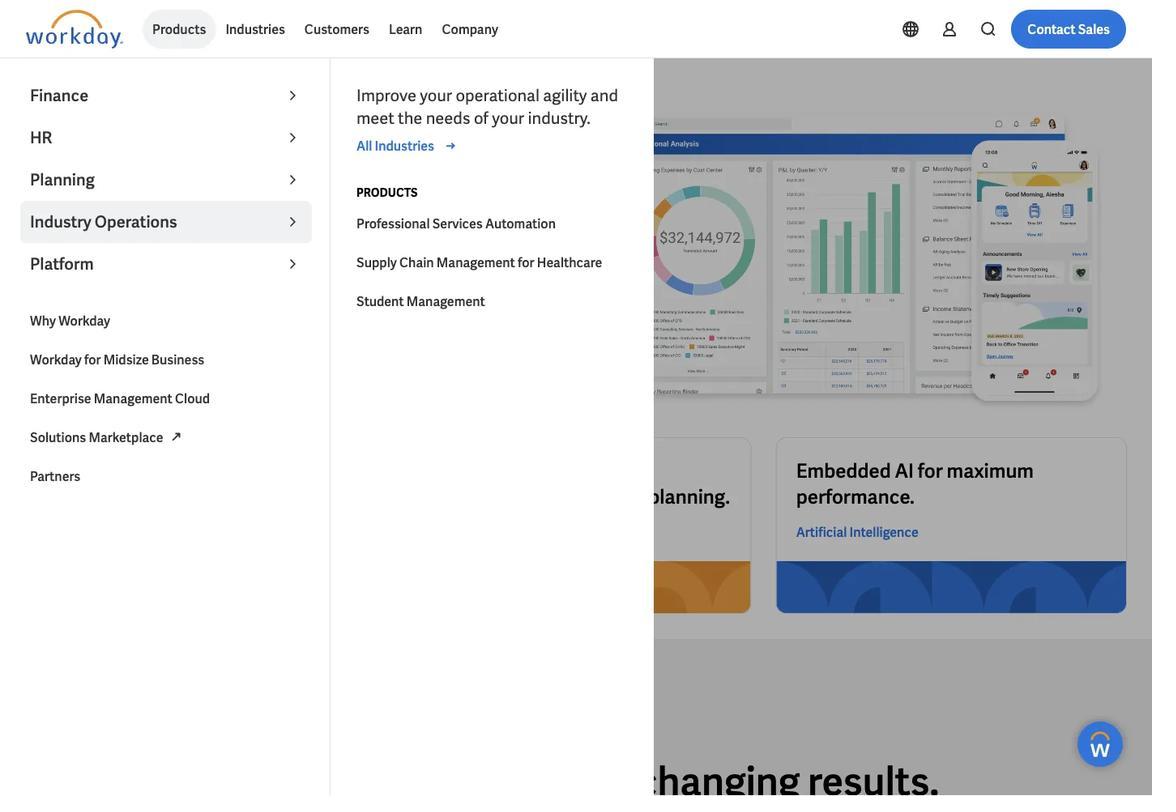 Task type: describe. For each thing, give the bounding box(es) containing it.
industry operations button
[[20, 201, 312, 243]]

healthcare
[[535, 254, 601, 271]]

all
[[355, 137, 371, 154]]

planning inside dropdown button
[[30, 169, 95, 190]]

best-
[[45, 458, 91, 483]]

professional services automation
[[355, 215, 554, 232]]

helps
[[295, 257, 335, 278]]

1 horizontal spatial planning
[[227, 257, 292, 278]]

industry
[[30, 211, 91, 233]]

products
[[152, 21, 206, 38]]

for inside best-in-class applications for finance, hr, and more.
[[275, 458, 300, 483]]

applications
[[163, 458, 272, 483]]

improve your operational agility and meet the needs of your industry.
[[355, 85, 617, 129]]

continuous
[[544, 484, 645, 509]]

supply chain management for healthcare
[[355, 254, 601, 271]]

for inside 'link'
[[84, 351, 101, 368]]

chain
[[398, 254, 432, 271]]

like
[[112, 189, 173, 239]]

learn button
[[379, 10, 432, 49]]

student management link
[[345, 282, 637, 321]]

solutions marketplace
[[30, 429, 163, 446]]

needs
[[424, 108, 469, 129]]

company button
[[432, 10, 508, 49]]

customers button
[[295, 10, 379, 49]]

all industries link
[[355, 136, 459, 156]]

artificial
[[796, 524, 847, 541]]

operational
[[454, 85, 538, 106]]

professional
[[355, 215, 428, 232]]

(3:59)
[[137, 303, 171, 320]]

and inside the improve your operational agility and meet the needs of your industry.
[[589, 85, 617, 106]]

plan
[[368, 257, 400, 278]]

wide.
[[476, 257, 514, 278]]

see
[[26, 257, 54, 278]]

solutions
[[30, 429, 86, 446]]

meet
[[355, 108, 393, 129]]

industries button
[[216, 10, 295, 49]]

supply
[[355, 254, 395, 271]]

workday for midsize business
[[30, 351, 204, 368]]

in-
[[91, 458, 113, 483]]

finance button
[[20, 75, 312, 117]]

0 vertical spatial workday
[[91, 257, 155, 278]]

platform
[[30, 254, 94, 275]]

go to the homepage image
[[26, 10, 123, 49]]

maximum
[[947, 458, 1034, 483]]

why workday link
[[20, 301, 312, 340]]

partners link
[[20, 457, 312, 496]]

embedded
[[796, 458, 891, 483]]

artificial intelligence link
[[796, 523, 919, 542]]

why
[[30, 312, 56, 329]]

faster
[[547, 458, 599, 483]]

performance.
[[796, 484, 915, 509]]

adaptive
[[158, 257, 224, 278]]

0 vertical spatial management
[[435, 254, 514, 271]]

hr button
[[20, 117, 312, 159]]

move
[[421, 458, 470, 483]]

student management
[[355, 293, 484, 310]]

industries inside dropdown button
[[226, 21, 285, 38]]

with
[[602, 458, 642, 483]]

0 vertical spatial your
[[418, 85, 451, 106]]

services
[[431, 215, 481, 232]]

company-
[[404, 257, 476, 278]]

opens in a new tab image
[[167, 427, 186, 447]]

hr
[[30, 127, 52, 148]]

and inside best-in-class applications for finance, hr, and more.
[[154, 484, 188, 509]]

the
[[396, 108, 421, 129]]

professional services automation link
[[345, 204, 637, 243]]

contact sales
[[1028, 21, 1110, 38]]

forward
[[474, 458, 543, 483]]

agility
[[542, 85, 585, 106]]



Task type: vqa. For each thing, say whether or not it's contained in the screenshot.
the Midsize
yes



Task type: locate. For each thing, give the bounding box(es) containing it.
for right wide.
[[516, 254, 533, 271]]

of
[[472, 108, 487, 129]]

marketplace
[[89, 429, 163, 446]]

enterprise
[[30, 390, 91, 407]]

industry operations
[[30, 211, 177, 233]]

view demo (3:59)
[[68, 303, 171, 320]]

products button
[[143, 10, 216, 49]]

0 horizontal spatial industries
[[226, 21, 285, 38]]

workday for midsize business link
[[20, 340, 312, 379]]

2 vertical spatial management
[[94, 390, 172, 407]]

1 horizontal spatial and
[[589, 85, 617, 106]]

you
[[338, 257, 365, 278]]

sales
[[1078, 21, 1110, 38]]

collaborative,
[[421, 484, 540, 509]]

industries right products
[[226, 21, 285, 38]]

operations
[[95, 211, 177, 233]]

for left "midsize"
[[84, 351, 101, 368]]

management for for
[[405, 293, 484, 310]]

finance,
[[45, 484, 115, 509]]

company
[[442, 21, 498, 38]]

hr,
[[119, 484, 150, 509]]

management inside "link"
[[405, 293, 484, 310]]

1 horizontal spatial industries
[[373, 137, 433, 154]]

student
[[355, 293, 402, 310]]

0 horizontal spatial planning
[[30, 169, 95, 190]]

automation
[[484, 215, 554, 232]]

and right hr,
[[154, 484, 188, 509]]

planning button
[[20, 159, 312, 201]]

demo
[[99, 303, 135, 320]]

1 vertical spatial your
[[490, 108, 523, 129]]

why workday
[[30, 312, 110, 329]]

management down "midsize"
[[94, 390, 172, 407]]

1 vertical spatial industries
[[373, 137, 433, 154]]

solutions marketplace link
[[20, 418, 312, 457]]

1 vertical spatial management
[[405, 293, 484, 310]]

plan like never before.
[[26, 189, 412, 239]]

embedded ai for maximum performance.
[[796, 458, 1034, 509]]

move forward faster with collaborative, continuous planning.
[[421, 458, 730, 509]]

for right applications
[[275, 458, 300, 483]]

1 vertical spatial and
[[154, 484, 188, 509]]

contact sales link
[[1011, 10, 1126, 49]]

how
[[57, 257, 88, 278]]

0 vertical spatial industries
[[226, 21, 285, 38]]

supply chain management for healthcare link
[[345, 243, 637, 282]]

plan
[[26, 189, 104, 239]]

and right the agility
[[589, 85, 617, 106]]

0 horizontal spatial and
[[154, 484, 188, 509]]

your
[[418, 85, 451, 106], [490, 108, 523, 129]]

more.
[[191, 484, 241, 509]]

planning
[[30, 169, 95, 190], [227, 257, 292, 278]]

partners
[[30, 468, 80, 485]]

0 vertical spatial and
[[589, 85, 617, 106]]

your up needs
[[418, 85, 451, 106]]

management for business
[[94, 390, 172, 407]]

customers
[[305, 21, 369, 38]]

for inside embedded ai for maximum performance.
[[918, 458, 943, 483]]

1 vertical spatial planning
[[227, 257, 292, 278]]

planning.
[[648, 484, 730, 509]]

industries
[[226, 21, 285, 38], [373, 137, 433, 154]]

0 horizontal spatial your
[[418, 85, 451, 106]]

cloud
[[175, 390, 210, 407]]

learn
[[389, 21, 423, 38]]

best-in-class applications for finance, hr, and more.
[[45, 458, 300, 509]]

for
[[516, 254, 533, 271], [84, 351, 101, 368], [275, 458, 300, 483], [918, 458, 943, 483]]

view demo (3:59) link
[[26, 292, 187, 331]]

view
[[68, 303, 97, 320]]

enterprise management cloud
[[30, 390, 210, 407]]

workday
[[91, 257, 155, 278], [58, 312, 110, 329], [30, 351, 82, 368]]

platform button
[[20, 243, 312, 285]]

2 vertical spatial workday
[[30, 351, 82, 368]]

see how workday adaptive planning helps you plan company-wide.
[[26, 257, 514, 278]]

workday inside 'link'
[[30, 351, 82, 368]]

desktop view of financial management operational analysis dashboard showing operating expenses by cost center and mobile view of human capital management home screen showing suggested tasks and announcements. image
[[589, 110, 1126, 412]]

before.
[[288, 189, 412, 239]]

1 horizontal spatial your
[[490, 108, 523, 129]]

for right "ai"
[[918, 458, 943, 483]]

management down professional services automation link
[[435, 254, 514, 271]]

midsize
[[104, 351, 149, 368]]

0 vertical spatial planning
[[30, 169, 95, 190]]

1 vertical spatial workday
[[58, 312, 110, 329]]

never
[[181, 189, 281, 239]]

contact
[[1028, 21, 1076, 38]]

planning up industry on the top left of the page
[[30, 169, 95, 190]]

improve
[[355, 85, 415, 106]]

ai
[[895, 458, 914, 483]]

industry.
[[526, 108, 589, 129]]

intelligence
[[850, 524, 919, 541]]

and
[[589, 85, 617, 106], [154, 484, 188, 509]]

planning left helps
[[227, 257, 292, 278]]

industries down the
[[373, 137, 433, 154]]

all industries
[[355, 137, 433, 154]]

management down the company-
[[405, 293, 484, 310]]

business
[[151, 351, 204, 368]]

enterprise management cloud link
[[20, 379, 312, 418]]

your down operational
[[490, 108, 523, 129]]

class
[[113, 458, 159, 483]]

artificial intelligence
[[796, 524, 919, 541]]

finance
[[30, 85, 88, 106]]



